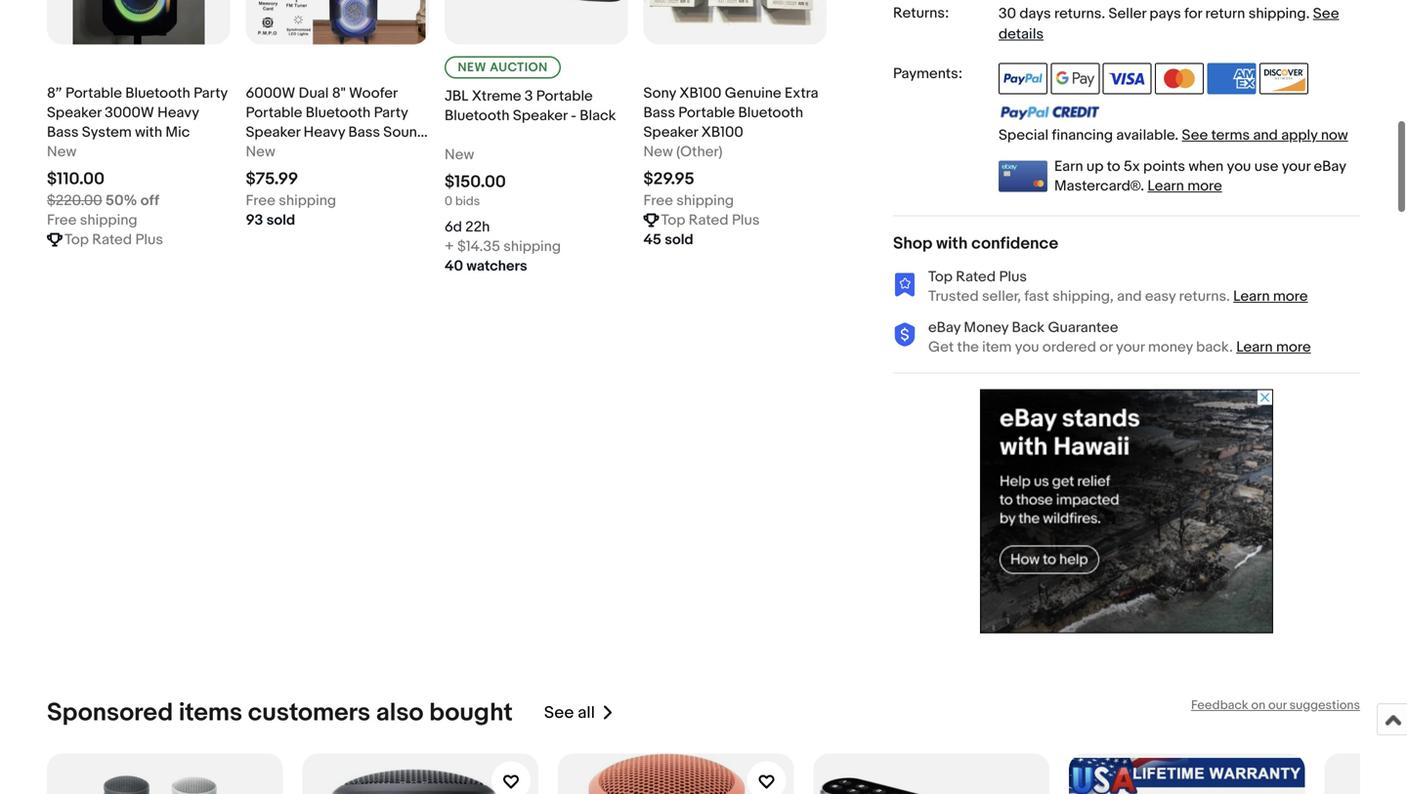 Task type: locate. For each thing, give the bounding box(es) containing it.
payments:
[[893, 65, 963, 83]]

0 horizontal spatial you
[[1015, 339, 1039, 356]]

free shipping text field down $75.99 at the top left of the page
[[246, 191, 336, 211]]

new up $75.99 text box on the top
[[246, 143, 275, 161]]

your inside the earn up to 5x points when you use your ebay mastercard®.
[[1282, 158, 1311, 176]]

new inside 8" portable bluetooth party speaker 3000w heavy bass system with mic new $110.00 $220.00 50% off free shipping
[[47, 143, 76, 161]]

ebay
[[1314, 158, 1346, 176], [928, 319, 961, 337]]

top rated plus down free shipping text box
[[661, 212, 760, 229]]

sold inside new $75.99 free shipping 93 sold
[[267, 212, 295, 229]]

shipping up watchers
[[504, 238, 561, 256]]

. left seller
[[1102, 5, 1105, 23]]

0 horizontal spatial ebay
[[928, 319, 961, 337]]

guarantee
[[1048, 319, 1119, 337]]

new up the $110.00 text box
[[47, 143, 76, 161]]

0 vertical spatial your
[[1282, 158, 1311, 176]]

8" portable bluetooth party speaker 3000w heavy bass system with mic new $110.00 $220.00 50% off free shipping
[[47, 85, 228, 229]]

days
[[1020, 5, 1051, 23]]

speaker inside 8" portable bluetooth party speaker 3000w heavy bass system with mic new $110.00 $220.00 50% off free shipping
[[47, 104, 101, 122]]

bass inside 8" portable bluetooth party speaker 3000w heavy bass system with mic new $110.00 $220.00 50% off free shipping
[[47, 124, 79, 141]]

portable
[[65, 85, 122, 102], [536, 88, 593, 105], [246, 104, 302, 122], [679, 104, 735, 122]]

0 horizontal spatial free shipping text field
[[47, 211, 137, 230]]

heavy
[[157, 104, 199, 122], [304, 124, 345, 141]]

1 horizontal spatial free
[[246, 192, 276, 210]]

party left '6000w'
[[194, 85, 228, 102]]

2 horizontal spatial top rated plus
[[928, 268, 1027, 286]]

learn right back.
[[1237, 339, 1273, 356]]

bluetooth down the 8"
[[306, 104, 371, 122]]

top
[[661, 212, 686, 229], [65, 231, 89, 249], [928, 268, 953, 286]]

bluetooth inside 'sony xb100 genuine extra bass portable bluetooth speaker xb100 new (other) $29.95 free shipping'
[[738, 104, 803, 122]]

1 horizontal spatial party
[[374, 104, 408, 122]]

1 horizontal spatial with
[[936, 234, 968, 254]]

learn more link right returns.
[[1234, 288, 1308, 306]]

with down 3000w
[[135, 124, 162, 141]]

New (Other) text field
[[644, 142, 723, 162]]

rated down free shipping text box
[[689, 212, 729, 229]]

with details__icon image for ebay money back guarantee
[[893, 323, 917, 347]]

your right use
[[1282, 158, 1311, 176]]

5x
[[1124, 158, 1140, 176]]

bluetooth up 3000w
[[125, 85, 190, 102]]

new inside 'sony xb100 genuine extra bass portable bluetooth speaker xb100 new (other) $29.95 free shipping'
[[644, 143, 673, 161]]

2 horizontal spatial bass
[[644, 104, 675, 122]]

ebay down now at right top
[[1314, 158, 1346, 176]]

trusted
[[928, 288, 979, 306]]

suggestions
[[1290, 698, 1360, 714]]

learn more link right back.
[[1237, 339, 1311, 356]]

0 vertical spatial see
[[1313, 5, 1339, 23]]

shipping right return
[[1249, 5, 1306, 23]]

plus down free shipping text box
[[732, 212, 760, 229]]

new text field up the $110.00 text box
[[47, 142, 76, 162]]

portable up - on the left
[[536, 88, 593, 105]]

0 horizontal spatial rated
[[92, 231, 132, 249]]

easy
[[1145, 288, 1176, 306]]

portable up (other)
[[679, 104, 735, 122]]

2 . from the left
[[1306, 5, 1310, 23]]

learn more down points
[[1148, 178, 1222, 195]]

1 horizontal spatial heavy
[[304, 124, 345, 141]]

bluetooth
[[125, 85, 190, 102], [306, 104, 371, 122], [738, 104, 803, 122], [445, 107, 510, 125]]

0 vertical spatial learn
[[1148, 178, 1184, 195]]

our
[[1269, 698, 1287, 714]]

2 vertical spatial learn more link
[[1237, 339, 1311, 356]]

2 horizontal spatial rated
[[956, 268, 996, 286]]

1 vertical spatial you
[[1015, 339, 1039, 356]]

more right back.
[[1276, 339, 1311, 356]]

2 vertical spatial learn more
[[1237, 339, 1311, 356]]

mic left 'fm'
[[246, 143, 270, 161]]

bass down the woofer
[[348, 124, 380, 141]]

also
[[376, 698, 424, 729]]

rated
[[689, 212, 729, 229], [92, 231, 132, 249], [956, 268, 996, 286]]

2 vertical spatial rated
[[956, 268, 996, 286]]

new text field up $150.00
[[445, 145, 474, 165]]

see details link
[[999, 5, 1339, 43]]

1 vertical spatial more
[[1273, 288, 1308, 306]]

to
[[1107, 158, 1121, 176]]

2 vertical spatial more
[[1276, 339, 1311, 356]]

with inside 8" portable bluetooth party speaker 3000w heavy bass system with mic new $110.00 $220.00 50% off free shipping
[[135, 124, 162, 141]]

New text field
[[246, 142, 275, 162]]

0 vertical spatial with
[[135, 124, 162, 141]]

2 vertical spatial top
[[928, 268, 953, 286]]

free down "$29.95"
[[644, 192, 673, 210]]

with details__icon image
[[893, 272, 917, 297], [893, 323, 917, 347]]

1 vertical spatial party
[[374, 104, 408, 122]]

learn more for get the item you ordered or your money back.
[[1237, 339, 1311, 356]]

1 vertical spatial top
[[65, 231, 89, 249]]

new inside the new $150.00 0 bids 6d 22h + $14.35 shipping 40 watchers
[[445, 146, 474, 164]]

new up "$29.95"
[[644, 143, 673, 161]]

1 vertical spatial sold
[[665, 231, 694, 249]]

learn for trusted seller, fast shipping, and easy returns.
[[1234, 288, 1270, 306]]

learn more link for get the item you ordered or your money back.
[[1237, 339, 1311, 356]]

1 vertical spatial ebay
[[928, 319, 961, 337]]

you left use
[[1227, 158, 1251, 176]]

$150.00 text field
[[445, 172, 506, 193]]

1 horizontal spatial you
[[1227, 158, 1251, 176]]

heavy down dual
[[304, 124, 345, 141]]

earn up to 5x points when you use your ebay mastercard®.
[[1055, 158, 1346, 195]]

1 vertical spatial mic
[[246, 143, 270, 161]]

93
[[246, 212, 263, 229]]

1 horizontal spatial new text field
[[445, 145, 474, 165]]

1 vertical spatial heavy
[[304, 124, 345, 141]]

free shipping text field down $220.00
[[47, 211, 137, 230]]

learn more right returns.
[[1234, 288, 1308, 306]]

with
[[135, 124, 162, 141], [936, 234, 968, 254]]

2 horizontal spatial free
[[644, 192, 673, 210]]

1 horizontal spatial sold
[[665, 231, 694, 249]]

0 horizontal spatial heavy
[[157, 104, 199, 122]]

get
[[928, 339, 954, 356]]

rated down "previous price $220.00 50% off" "text field"
[[92, 231, 132, 249]]

bluetooth inside jbl xtreme 3 portable bluetooth speaker - black
[[445, 107, 510, 125]]

0 vertical spatial heavy
[[157, 104, 199, 122]]

bass down the sony
[[644, 104, 675, 122]]

0 vertical spatial top rated plus
[[661, 212, 760, 229]]

1 vertical spatial see
[[1182, 127, 1208, 144]]

0 horizontal spatial party
[[194, 85, 228, 102]]

plus down off
[[135, 231, 163, 249]]

new up $150.00
[[445, 146, 474, 164]]

new auction
[[458, 60, 548, 75]]

0 vertical spatial rated
[[689, 212, 729, 229]]

mic
[[166, 124, 190, 141], [246, 143, 270, 161]]

mic right system at left top
[[166, 124, 190, 141]]

top rated plus text field down 50%
[[65, 230, 163, 250]]

shipping down $29.95 text field
[[677, 192, 734, 210]]

40 watchers text field
[[445, 257, 527, 276]]

portable down '6000w'
[[246, 104, 302, 122]]

speaker inside jbl xtreme 3 portable bluetooth speaker - black
[[513, 107, 568, 125]]

1 vertical spatial plus
[[135, 231, 163, 249]]

speaker down 3
[[513, 107, 568, 125]]

plus
[[732, 212, 760, 229], [135, 231, 163, 249], [999, 268, 1027, 286]]

sony xb100 genuine extra bass portable bluetooth speaker xb100 new (other) $29.95 free shipping
[[644, 85, 819, 210]]

1 horizontal spatial .
[[1306, 5, 1310, 23]]

speaker up new (other) text field
[[644, 124, 698, 141]]

item
[[982, 339, 1012, 356]]

sponsored
[[47, 698, 173, 729]]

1 horizontal spatial your
[[1282, 158, 1311, 176]]

shipping down $75.99 text box on the top
[[279, 192, 336, 210]]

you down the back
[[1015, 339, 1039, 356]]

financing
[[1052, 127, 1113, 144]]

0 vertical spatial you
[[1227, 158, 1251, 176]]

0 vertical spatial mic
[[166, 124, 190, 141]]

more for get the item you ordered or your money back.
[[1276, 339, 1311, 356]]

with right shop
[[936, 234, 968, 254]]

bluetooth down the genuine on the right
[[738, 104, 803, 122]]

more down when
[[1188, 178, 1222, 195]]

2 vertical spatial top rated plus
[[928, 268, 1027, 286]]

top up trusted
[[928, 268, 953, 286]]

1 vertical spatial with details__icon image
[[893, 323, 917, 347]]

2 vertical spatial plus
[[999, 268, 1027, 286]]

available.
[[1117, 127, 1179, 144]]

shipping down "previous price $220.00 50% off" "text field"
[[80, 212, 137, 229]]

see for see details
[[1313, 5, 1339, 23]]

with details__icon image left the get
[[893, 323, 917, 347]]

or
[[1100, 339, 1113, 356]]

.
[[1102, 5, 1105, 23], [1306, 5, 1310, 23]]

top rated plus up "seller,"
[[928, 268, 1027, 286]]

mic inside 8" portable bluetooth party speaker 3000w heavy bass system with mic new $110.00 $220.00 50% off free shipping
[[166, 124, 190, 141]]

. up the discover image
[[1306, 5, 1310, 23]]

1 horizontal spatial bass
[[348, 124, 380, 141]]

Free shipping text field
[[246, 191, 336, 211], [47, 211, 137, 230]]

learn
[[1148, 178, 1184, 195], [1234, 288, 1270, 306], [1237, 339, 1273, 356]]

0 horizontal spatial free
[[47, 212, 77, 229]]

learn down points
[[1148, 178, 1184, 195]]

sold right "93"
[[267, 212, 295, 229]]

top rated plus down 50%
[[65, 231, 163, 249]]

returns
[[1054, 5, 1102, 23]]

0 vertical spatial top
[[661, 212, 686, 229]]

top down $220.00
[[65, 231, 89, 249]]

learn right returns.
[[1234, 288, 1270, 306]]

3000w
[[105, 104, 154, 122]]

0 horizontal spatial new text field
[[47, 142, 76, 162]]

bass down 8"
[[47, 124, 79, 141]]

confidence
[[972, 234, 1059, 254]]

and left easy
[[1117, 288, 1142, 306]]

ebay money back guarantee
[[928, 319, 1119, 337]]

free up "93"
[[246, 192, 276, 210]]

learn for get the item you ordered or your money back.
[[1237, 339, 1273, 356]]

you
[[1227, 158, 1251, 176], [1015, 339, 1039, 356]]

see inside "link"
[[544, 703, 574, 724]]

learn more link down points
[[1148, 178, 1222, 195]]

your right the 'or'
[[1116, 339, 1145, 356]]

6d
[[445, 219, 462, 236]]

see inside see details
[[1313, 5, 1339, 23]]

1 with details__icon image from the top
[[893, 272, 917, 297]]

Top Rated Plus text field
[[661, 211, 760, 230], [65, 230, 163, 250]]

1 horizontal spatial rated
[[689, 212, 729, 229]]

and up use
[[1253, 127, 1278, 144]]

learn more link
[[1148, 178, 1222, 195], [1234, 288, 1308, 306], [1237, 339, 1311, 356]]

dual
[[299, 85, 329, 102]]

bass
[[644, 104, 675, 122], [47, 124, 79, 141], [348, 124, 380, 141]]

1 horizontal spatial ebay
[[1314, 158, 1346, 176]]

bluetooth inside 6000w dual 8" woofer portable bluetooth party speaker heavy bass sound mic fm
[[306, 104, 371, 122]]

1 vertical spatial your
[[1116, 339, 1145, 356]]

0 horizontal spatial see
[[544, 703, 574, 724]]

45 sold
[[644, 231, 694, 249]]

0 vertical spatial party
[[194, 85, 228, 102]]

bluetooth down xtreme
[[445, 107, 510, 125]]

see
[[1313, 5, 1339, 23], [1182, 127, 1208, 144], [544, 703, 574, 724]]

xb100 up (other)
[[701, 124, 744, 141]]

rated up trusted
[[956, 268, 996, 286]]

with details__icon image down shop
[[893, 272, 917, 297]]

1 horizontal spatial mic
[[246, 143, 270, 161]]

more right returns.
[[1273, 288, 1308, 306]]

1 horizontal spatial and
[[1253, 127, 1278, 144]]

portable right 8"
[[65, 85, 122, 102]]

party up sound
[[374, 104, 408, 122]]

2 horizontal spatial top
[[928, 268, 953, 286]]

heavy right 3000w
[[157, 104, 199, 122]]

0 vertical spatial with details__icon image
[[893, 272, 917, 297]]

1 vertical spatial learn more link
[[1234, 288, 1308, 306]]

details
[[999, 25, 1044, 43]]

genuine
[[725, 85, 782, 102]]

off
[[141, 192, 159, 210]]

0 horizontal spatial .
[[1102, 5, 1105, 23]]

customers
[[248, 698, 370, 729]]

0 vertical spatial plus
[[732, 212, 760, 229]]

learn more for trusted seller, fast shipping, and easy returns.
[[1234, 288, 1308, 306]]

return
[[1206, 5, 1245, 23]]

points
[[1144, 158, 1186, 176]]

ebay up the get
[[928, 319, 961, 337]]

0 vertical spatial and
[[1253, 127, 1278, 144]]

see all
[[544, 703, 595, 724]]

2 vertical spatial learn
[[1237, 339, 1273, 356]]

1 vertical spatial rated
[[92, 231, 132, 249]]

45 sold text field
[[644, 230, 694, 250]]

visa image
[[1103, 63, 1152, 94]]

shipping
[[1249, 5, 1306, 23], [279, 192, 336, 210], [677, 192, 734, 210], [80, 212, 137, 229], [504, 238, 561, 256]]

0 horizontal spatial sold
[[267, 212, 295, 229]]

new $75.99 free shipping 93 sold
[[246, 143, 336, 229]]

New text field
[[47, 142, 76, 162], [445, 145, 474, 165]]

mic inside 6000w dual 8" woofer portable bluetooth party speaker heavy bass sound mic fm
[[246, 143, 270, 161]]

learn more right back.
[[1237, 339, 1311, 356]]

2 horizontal spatial see
[[1313, 5, 1339, 23]]

xb100 right the sony
[[680, 85, 722, 102]]

see for see all
[[544, 703, 574, 724]]

speaker
[[47, 104, 101, 122], [513, 107, 568, 125], [246, 124, 300, 141], [644, 124, 698, 141]]

advertisement region
[[980, 390, 1273, 634]]

50%
[[106, 192, 137, 210]]

0 horizontal spatial plus
[[135, 231, 163, 249]]

you inside the earn up to 5x points when you use your ebay mastercard®.
[[1227, 158, 1251, 176]]

0 horizontal spatial top rated plus text field
[[65, 230, 163, 250]]

sold right 45
[[665, 231, 694, 249]]

top rated plus text field up 45 sold
[[661, 211, 760, 230]]

0 vertical spatial sold
[[267, 212, 295, 229]]

shipping inside 8" portable bluetooth party speaker 3000w heavy bass system with mic new $110.00 $220.00 50% off free shipping
[[80, 212, 137, 229]]

top up 45 sold
[[661, 212, 686, 229]]

$29.95 text field
[[644, 169, 695, 190]]

speaker down 8"
[[47, 104, 101, 122]]

speaker up 'fm'
[[246, 124, 300, 141]]

see details
[[999, 5, 1339, 43]]

1 horizontal spatial see
[[1182, 127, 1208, 144]]

seller,
[[982, 288, 1021, 306]]

plus up "seller,"
[[999, 268, 1027, 286]]

1 vertical spatial and
[[1117, 288, 1142, 306]]

8"
[[332, 85, 346, 102]]

1 vertical spatial learn
[[1234, 288, 1270, 306]]

0 horizontal spatial mic
[[166, 124, 190, 141]]

heavy inside 8" portable bluetooth party speaker 3000w heavy bass system with mic new $110.00 $220.00 50% off free shipping
[[157, 104, 199, 122]]

sponsored items customers also bought
[[47, 698, 513, 729]]

Free shipping text field
[[644, 191, 734, 211]]

1 vertical spatial top rated plus
[[65, 231, 163, 249]]

0 horizontal spatial with
[[135, 124, 162, 141]]

special
[[999, 127, 1049, 144]]

jbl
[[445, 88, 469, 105]]

your
[[1282, 158, 1311, 176], [1116, 339, 1145, 356]]

returns.
[[1179, 288, 1230, 306]]

0 vertical spatial ebay
[[1314, 158, 1346, 176]]

0 horizontal spatial and
[[1117, 288, 1142, 306]]

1 horizontal spatial top
[[661, 212, 686, 229]]

0 horizontal spatial bass
[[47, 124, 79, 141]]

shop
[[893, 234, 933, 254]]

free down $220.00
[[47, 212, 77, 229]]

1 vertical spatial with
[[936, 234, 968, 254]]

2 vertical spatial see
[[544, 703, 574, 724]]

1 horizontal spatial plus
[[732, 212, 760, 229]]

1 vertical spatial learn more
[[1234, 288, 1308, 306]]

american express image
[[1207, 63, 1256, 94]]

top rated plus
[[661, 212, 760, 229], [65, 231, 163, 249], [928, 268, 1027, 286]]

portable inside 6000w dual 8" woofer portable bluetooth party speaker heavy bass sound mic fm
[[246, 104, 302, 122]]

0 horizontal spatial top
[[65, 231, 89, 249]]

2 with details__icon image from the top
[[893, 323, 917, 347]]

0 vertical spatial xb100
[[680, 85, 722, 102]]



Task type: describe. For each thing, give the bounding box(es) containing it.
see all link
[[544, 698, 615, 729]]

for
[[1185, 5, 1202, 23]]

learn more link for trusted seller, fast shipping, and easy returns.
[[1234, 288, 1308, 306]]

shipping inside the new $150.00 0 bids 6d 22h + $14.35 shipping 40 watchers
[[504, 238, 561, 256]]

terms
[[1212, 127, 1250, 144]]

bids
[[455, 194, 480, 209]]

0 vertical spatial learn more link
[[1148, 178, 1222, 195]]

google pay image
[[1051, 63, 1100, 94]]

speaker inside 'sony xb100 genuine extra bass portable bluetooth speaker xb100 new (other) $29.95 free shipping'
[[644, 124, 698, 141]]

new inside new $75.99 free shipping 93 sold
[[246, 143, 275, 161]]

$150.00
[[445, 172, 506, 193]]

0 vertical spatial more
[[1188, 178, 1222, 195]]

trusted seller, fast shipping, and easy returns.
[[928, 288, 1230, 306]]

paypal credit image
[[999, 105, 1100, 121]]

previous price $220.00 50% off text field
[[47, 191, 159, 211]]

1 horizontal spatial top rated plus text field
[[661, 211, 760, 230]]

(other)
[[676, 143, 723, 161]]

feedback on our suggestions
[[1191, 698, 1360, 714]]

45
[[644, 231, 662, 249]]

fm
[[273, 143, 293, 161]]

0 vertical spatial learn more
[[1148, 178, 1222, 195]]

mastercard®.
[[1055, 178, 1145, 195]]

1 horizontal spatial top rated plus
[[661, 212, 760, 229]]

sony
[[644, 85, 676, 102]]

new text field for $110.00
[[47, 142, 76, 162]]

$110.00
[[47, 169, 105, 190]]

speaker inside 6000w dual 8" woofer portable bluetooth party speaker heavy bass sound mic fm
[[246, 124, 300, 141]]

shipping inside new $75.99 free shipping 93 sold
[[279, 192, 336, 210]]

bought
[[429, 698, 513, 729]]

22h
[[466, 219, 490, 236]]

8"
[[47, 85, 62, 102]]

earn
[[1055, 158, 1083, 176]]

shop with confidence
[[893, 234, 1059, 254]]

93 sold text field
[[246, 211, 295, 230]]

shipping,
[[1053, 288, 1114, 306]]

with details__icon image for top rated plus
[[893, 272, 917, 297]]

1 vertical spatial xb100
[[701, 124, 744, 141]]

$220.00
[[47, 192, 102, 210]]

paypal image
[[999, 63, 1048, 94]]

free inside 'sony xb100 genuine extra bass portable bluetooth speaker xb100 new (other) $29.95 free shipping'
[[644, 192, 673, 210]]

new
[[458, 60, 487, 75]]

6000w
[[246, 85, 295, 102]]

discover image
[[1260, 63, 1308, 94]]

pays
[[1150, 5, 1181, 23]]

extra
[[785, 85, 819, 102]]

auction
[[490, 60, 548, 75]]

jbl xtreme 3 portable bluetooth speaker - black
[[445, 88, 616, 125]]

on
[[1251, 698, 1266, 714]]

get the item you ordered or your money back.
[[928, 339, 1233, 356]]

ebay mastercard image
[[999, 161, 1048, 192]]

1 . from the left
[[1102, 5, 1105, 23]]

-
[[571, 107, 577, 125]]

ebay inside the earn up to 5x points when you use your ebay mastercard®.
[[1314, 158, 1346, 176]]

party inside 6000w dual 8" woofer portable bluetooth party speaker heavy bass sound mic fm
[[374, 104, 408, 122]]

$29.95
[[644, 169, 695, 190]]

+ $14.35 shipping text field
[[445, 237, 561, 257]]

sound
[[383, 124, 426, 141]]

0 bids text field
[[445, 194, 480, 209]]

0 horizontal spatial your
[[1116, 339, 1145, 356]]

seller
[[1109, 5, 1146, 23]]

bass inside 6000w dual 8" woofer portable bluetooth party speaker heavy bass sound mic fm
[[348, 124, 380, 141]]

more for trusted seller, fast shipping, and easy returns.
[[1273, 288, 1308, 306]]

black
[[580, 107, 616, 125]]

xtreme
[[472, 88, 521, 105]]

new $150.00 0 bids 6d 22h + $14.35 shipping 40 watchers
[[445, 146, 561, 275]]

$75.99 text field
[[246, 169, 298, 190]]

fast
[[1025, 288, 1049, 306]]

30
[[999, 5, 1016, 23]]

0
[[445, 194, 453, 209]]

up
[[1087, 158, 1104, 176]]

3
[[525, 88, 533, 105]]

free inside 8" portable bluetooth party speaker 3000w heavy bass system with mic new $110.00 $220.00 50% off free shipping
[[47, 212, 77, 229]]

special financing available. see terms and apply now
[[999, 127, 1348, 144]]

see terms and apply now link
[[1182, 127, 1348, 144]]

bluetooth inside 8" portable bluetooth party speaker 3000w heavy bass system with mic new $110.00 $220.00 50% off free shipping
[[125, 85, 190, 102]]

6d 22h text field
[[445, 218, 490, 237]]

system
[[82, 124, 132, 141]]

money
[[1148, 339, 1193, 356]]

sold inside "45 sold" text box
[[665, 231, 694, 249]]

portable inside 'sony xb100 genuine extra bass portable bluetooth speaker xb100 new (other) $29.95 free shipping'
[[679, 104, 735, 122]]

feedback
[[1191, 698, 1249, 714]]

heavy inside 6000w dual 8" woofer portable bluetooth party speaker heavy bass sound mic fm
[[304, 124, 345, 141]]

ordered
[[1043, 339, 1096, 356]]

6000w dual 8" woofer portable bluetooth party speaker heavy bass sound mic fm
[[246, 85, 426, 161]]

shipping inside 'sony xb100 genuine extra bass portable bluetooth speaker xb100 new (other) $29.95 free shipping'
[[677, 192, 734, 210]]

See all text field
[[544, 703, 595, 724]]

feedback on our suggestions link
[[1191, 698, 1360, 714]]

back
[[1012, 319, 1045, 337]]

all
[[578, 703, 595, 724]]

$75.99
[[246, 169, 298, 190]]

+
[[445, 238, 454, 256]]

when
[[1189, 158, 1224, 176]]

30 days returns . seller pays for return shipping .
[[999, 5, 1313, 23]]

free inside new $75.99 free shipping 93 sold
[[246, 192, 276, 210]]

watchers
[[467, 258, 527, 275]]

the
[[957, 339, 979, 356]]

returns:
[[893, 4, 949, 22]]

now
[[1321, 127, 1348, 144]]

2 horizontal spatial plus
[[999, 268, 1027, 286]]

$110.00 text field
[[47, 169, 105, 190]]

items
[[179, 698, 242, 729]]

new text field for $150.00
[[445, 145, 474, 165]]

0 horizontal spatial top rated plus
[[65, 231, 163, 249]]

1 horizontal spatial free shipping text field
[[246, 191, 336, 211]]

40
[[445, 258, 463, 275]]

woofer
[[349, 85, 397, 102]]

master card image
[[1155, 63, 1204, 94]]

bass inside 'sony xb100 genuine extra bass portable bluetooth speaker xb100 new (other) $29.95 free shipping'
[[644, 104, 675, 122]]

party inside 8" portable bluetooth party speaker 3000w heavy bass system with mic new $110.00 $220.00 50% off free shipping
[[194, 85, 228, 102]]

back.
[[1196, 339, 1233, 356]]

portable inside 8" portable bluetooth party speaker 3000w heavy bass system with mic new $110.00 $220.00 50% off free shipping
[[65, 85, 122, 102]]

portable inside jbl xtreme 3 portable bluetooth speaker - black
[[536, 88, 593, 105]]

apply
[[1281, 127, 1318, 144]]

$14.35
[[457, 238, 500, 256]]



Task type: vqa. For each thing, say whether or not it's contained in the screenshot.
Other ATV, Side-by-Side & UTV Parts & Accessories LINK
no



